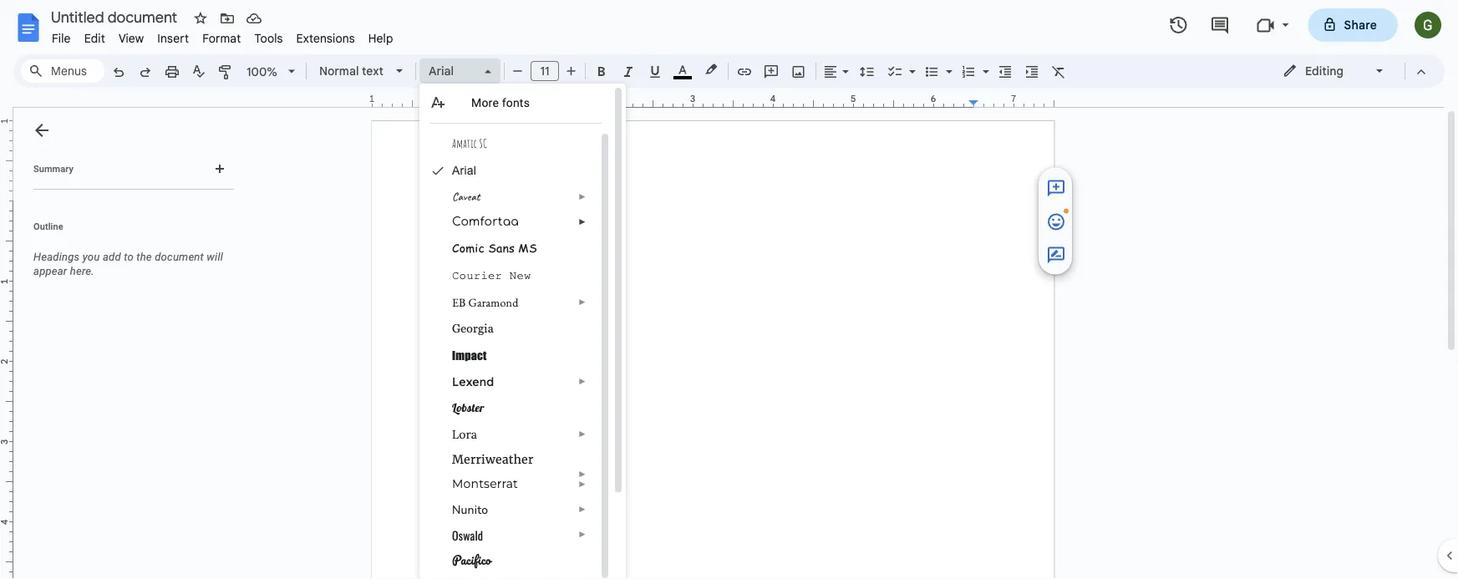 Task type: vqa. For each thing, say whether or not it's contained in the screenshot.
nova
no



Task type: describe. For each thing, give the bounding box(es) containing it.
format
[[202, 31, 241, 46]]

pacifico application
[[0, 0, 1458, 579]]

help
[[368, 31, 393, 46]]

outline heading
[[13, 220, 241, 243]]

amatic sc
[[452, 136, 487, 151]]

main toolbar
[[104, 0, 1120, 475]]

new
[[510, 270, 531, 282]]

numbered list menu image
[[979, 60, 990, 66]]

► for lexend
[[592, 377, 600, 387]]

edit
[[84, 31, 105, 46]]

view menu item
[[112, 28, 151, 48]]

amatic
[[452, 136, 477, 151]]

► for lora
[[592, 429, 600, 439]]

montserrat
[[452, 477, 518, 491]]

menu bar banner
[[0, 0, 1458, 579]]

► for caveat
[[592, 192, 600, 201]]

sans
[[488, 239, 515, 256]]

here.
[[70, 265, 94, 277]]

the
[[136, 251, 152, 263]]

you
[[83, 251, 100, 263]]

will
[[207, 251, 223, 263]]

comic sans ms
[[452, 239, 537, 256]]

appear
[[33, 265, 67, 277]]

impact
[[452, 348, 487, 362]]

styles list. normal text selected. option
[[319, 59, 386, 83]]

courier
[[452, 270, 502, 282]]

editing button
[[1271, 59, 1397, 84]]

extensions
[[296, 31, 355, 46]]

more fonts
[[471, 96, 530, 109]]

georgia
[[452, 321, 494, 335]]

comfortaa
[[452, 215, 519, 228]]

help menu item
[[362, 28, 400, 48]]

Star checkbox
[[189, 7, 212, 30]]

arial inside option
[[429, 64, 454, 78]]

Font size field
[[531, 61, 566, 82]]

lora
[[452, 427, 477, 442]]

Zoom text field
[[242, 60, 282, 84]]

► for montserrat
[[592, 479, 600, 489]]

ms
[[518, 239, 537, 256]]

normal
[[319, 64, 359, 78]]

tools menu item
[[248, 28, 290, 48]]

oswald
[[452, 527, 483, 544]]

► for eb garamond
[[592, 297, 600, 307]]

highlight color image
[[702, 59, 720, 79]]

text
[[362, 64, 384, 78]]

headings
[[33, 251, 80, 263]]

arial option
[[429, 59, 475, 83]]

insert menu item
[[151, 28, 196, 48]]

view
[[119, 31, 144, 46]]

eb garamond
[[452, 295, 519, 310]]

► for merriweather
[[592, 454, 600, 464]]

suggest edits image
[[1046, 245, 1066, 265]]



Task type: locate. For each thing, give the bounding box(es) containing it.
menu bar inside menu bar banner
[[45, 22, 400, 49]]

comic
[[452, 239, 485, 256]]

eb
[[452, 295, 466, 310]]

8 ► from the top
[[592, 504, 600, 514]]

document outline element
[[13, 108, 241, 579]]

Font size text field
[[532, 61, 558, 81]]

►
[[592, 192, 600, 201], [592, 217, 600, 226], [592, 297, 600, 307], [592, 377, 600, 387], [592, 429, 600, 439], [592, 454, 600, 464], [592, 479, 600, 489], [592, 504, 600, 514], [592, 529, 600, 539]]

line & paragraph spacing image
[[858, 59, 877, 83]]

garamond
[[468, 295, 519, 310]]

7 ► from the top
[[592, 479, 600, 489]]

pacifico menu
[[420, 84, 626, 579]]

arial
[[429, 64, 454, 78], [452, 164, 476, 177]]

2 ► from the top
[[592, 217, 600, 226]]

to
[[124, 251, 134, 263]]

checklist menu image
[[905, 60, 916, 66]]

caveat
[[452, 189, 480, 204]]

menu bar containing file
[[45, 22, 400, 49]]

arial up caveat
[[452, 164, 476, 177]]

left margin image
[[373, 94, 457, 107]]

mode and view toolbar
[[1270, 54, 1435, 88]]

Menus field
[[21, 59, 104, 83]]

normal text
[[319, 64, 384, 78]]

lobster
[[452, 400, 485, 415]]

1 vertical spatial arial
[[452, 164, 476, 177]]

4 ► from the top
[[592, 377, 600, 387]]

1 ► from the top
[[592, 192, 600, 201]]

arial up 'left margin' image
[[429, 64, 454, 78]]

arial inside pacifico menu
[[452, 164, 476, 177]]

menu
[[612, 209, 720, 355]]

menu bar
[[45, 22, 400, 49]]

file
[[52, 31, 71, 46]]

3 ► from the top
[[592, 297, 600, 307]]

6 ► from the top
[[592, 454, 600, 464]]

► for nunito
[[592, 504, 600, 514]]

sc
[[479, 136, 487, 151]]

lexend
[[452, 374, 494, 389]]

insert
[[157, 31, 189, 46]]

add emoji reaction image
[[1046, 212, 1066, 232]]

editing
[[1305, 64, 1344, 78]]

1
[[369, 93, 375, 104]]

format menu item
[[196, 28, 248, 48]]

► for comfortaa
[[592, 217, 600, 226]]

top margin image
[[0, 121, 13, 206]]

9 ► from the top
[[592, 529, 600, 539]]

Rename text field
[[45, 7, 187, 27]]

more
[[471, 96, 499, 109]]

headings you add to the document will appear here.
[[33, 251, 223, 277]]

outline
[[33, 221, 63, 231]]

summary heading
[[33, 162, 73, 176]]

add
[[103, 251, 121, 263]]

► for oswald
[[592, 529, 600, 539]]

fonts
[[502, 96, 530, 109]]

share button
[[1308, 8, 1398, 42]]

insert image image
[[789, 59, 809, 83]]

edit menu item
[[77, 28, 112, 48]]

courier new
[[452, 270, 531, 282]]

summary
[[33, 163, 73, 174]]

nunito
[[452, 502, 488, 518]]

extensions menu item
[[290, 28, 362, 48]]

merriweather
[[452, 452, 534, 467]]

bulleted list menu image
[[942, 60, 953, 66]]

share
[[1344, 18, 1377, 32]]

document
[[155, 251, 204, 263]]

0 vertical spatial arial
[[429, 64, 454, 78]]

5 ► from the top
[[592, 429, 600, 439]]

pacifico
[[452, 550, 491, 570]]

Zoom field
[[240, 59, 303, 85]]

tools
[[254, 31, 283, 46]]

text color image
[[674, 59, 692, 79]]

right margin image
[[969, 94, 1054, 107]]

add comment image
[[1046, 178, 1066, 198]]

file menu item
[[45, 28, 77, 48]]



